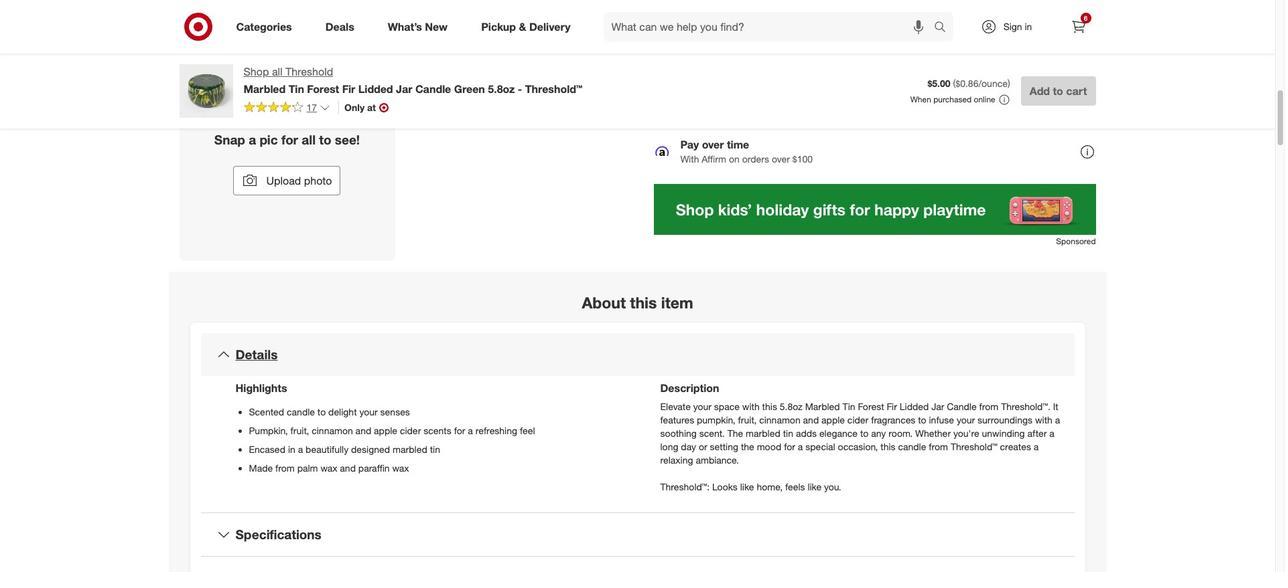 Task type: describe. For each thing, give the bounding box(es) containing it.
details button
[[201, 334, 1075, 377]]

1 horizontal spatial or
[[716, 22, 725, 35]]

in left sign in button
[[1025, 21, 1032, 32]]

delivery
[[529, 20, 571, 33]]

pumpkin,
[[249, 426, 288, 437]]

lidded inside shop all threshold marbled tin forest fir lidded jar candle green 5.8oz - threshold™
[[358, 82, 393, 96]]

(
[[953, 78, 956, 89]]

5.8oz inside elevate your space with this 5.8oz marbled tin forest fir lidded jar candle from threshold™. it features pumpkin, fruit, cinnamon and apple cider fragrances to infuse your surroundings with a soothing scent. the marbled tin adds elegance to any room. whether you're unwinding after a long day or setting the mood for a special occasion, this candle from threshold™ creates a relaxing ambiance.
[[780, 402, 803, 413]]

cart
[[1066, 84, 1087, 98]]

what's new link
[[376, 12, 465, 42]]

creates
[[1000, 442, 1031, 453]]

looks
[[712, 482, 738, 493]]

what's
[[388, 20, 422, 33]]

threshold™ inside elevate your space with this 5.8oz marbled tin forest fir lidded jar candle from threshold™. it features pumpkin, fruit, cinnamon and apple cider fragrances to infuse your surroundings with a soothing scent. the marbled tin adds elegance to any room. whether you're unwinding after a long day or setting the mood for a special occasion, this candle from threshold™ creates a relaxing ambiance.
[[951, 442, 998, 453]]

categories
[[236, 20, 292, 33]]

elevate your space with this 5.8oz marbled tin forest fir lidded jar candle from threshold™. it features pumpkin, fruit, cinnamon and apple cider fragrances to infuse your surroundings with a soothing scent. the marbled tin adds elegance to any room. whether you're unwinding after a long day or setting the mood for a special occasion, this candle from threshold™ creates a relaxing ambiance.
[[660, 402, 1060, 466]]

1 vertical spatial over
[[772, 153, 790, 165]]

orders
[[742, 153, 769, 165]]

candle inside elevate your space with this 5.8oz marbled tin forest fir lidded jar candle from threshold™. it features pumpkin, fruit, cinnamon and apple cider fragrances to infuse your surroundings with a soothing scent. the marbled tin adds elegance to any room. whether you're unwinding after a long day or setting the mood for a special occasion, this candle from threshold™ creates a relaxing ambiance.
[[947, 402, 977, 413]]

with inside button
[[552, 11, 569, 22]]

home,
[[757, 482, 783, 493]]

/ounce
[[979, 78, 1008, 89]]

only
[[344, 102, 365, 113]]

scents
[[424, 426, 451, 437]]

deals
[[325, 20, 354, 33]]

sponsored
[[1056, 237, 1096, 247]]

to left delight in the bottom of the page
[[318, 407, 326, 418]]

deals link
[[314, 12, 371, 42]]

new
[[425, 20, 448, 33]]

delight
[[328, 407, 357, 418]]

refreshing
[[476, 426, 517, 437]]

sign in link
[[969, 12, 1053, 42]]

pumpkin, fruit, cinnamon and apple cider scents for a refreshing feel
[[249, 426, 535, 437]]

item for about
[[661, 293, 693, 312]]

see it in your space button
[[330, 0, 471, 35]]

pic
[[260, 132, 278, 147]]

the
[[728, 428, 743, 440]]

affirm
[[702, 153, 726, 165]]

pay over time with affirm on orders over $100
[[681, 138, 813, 165]]

surroundings
[[978, 415, 1033, 426]]

17
[[307, 102, 317, 113]]

when
[[910, 94, 931, 105]]

space for plan a space with this item
[[524, 11, 549, 22]]

1 wax from the left
[[321, 463, 337, 475]]

this inside already have this product? snap a pic for all to see!
[[288, 110, 310, 126]]

add to cart button
[[1021, 76, 1096, 106]]

categories link
[[225, 12, 309, 42]]

advertisement region
[[654, 185, 1096, 236]]

already
[[206, 110, 252, 126]]

your inside see it in your space button
[[396, 11, 414, 22]]

in left '3d'
[[267, 11, 275, 22]]

occasion,
[[838, 442, 878, 453]]

specifications button
[[201, 514, 1075, 557]]

designed
[[351, 444, 390, 456]]

a down after
[[1034, 442, 1039, 453]]

0 horizontal spatial cider
[[400, 426, 421, 437]]

a inside already have this product? snap a pic for all to see!
[[249, 132, 256, 147]]

on inside pay over time with affirm on orders over $100
[[729, 153, 740, 165]]

0 horizontal spatial apple
[[374, 426, 397, 437]]

this left '3d'
[[229, 11, 244, 22]]

or inside elevate your space with this 5.8oz marbled tin forest fir lidded jar candle from threshold™. it features pumpkin, fruit, cinnamon and apple cider fragrances to infuse your surroundings with a soothing scent. the marbled tin adds elegance to any room. whether you're unwinding after a long day or setting the mood for a special occasion, this candle from threshold™ creates a relaxing ambiance.
[[699, 442, 707, 453]]

6 link
[[1064, 12, 1093, 42]]

features
[[660, 415, 694, 426]]

a right after
[[1050, 428, 1055, 440]]

when purchased online
[[910, 94, 996, 105]]

scent.
[[699, 428, 725, 440]]

manage
[[728, 22, 767, 35]]

mood
[[757, 442, 782, 453]]

0 vertical spatial on
[[733, 53, 746, 67]]

this right delivery
[[572, 11, 587, 22]]

forest inside elevate your space with this 5.8oz marbled tin forest fir lidded jar candle from threshold™. it features pumpkin, fruit, cinnamon and apple cider fragrances to infuse your surroundings with a soothing scent. the marbled tin adds elegance to any room. whether you're unwinding after a long day or setting the mood for a special occasion, this candle from threshold™ creates a relaxing ambiance.
[[858, 402, 884, 413]]

to left any
[[860, 428, 869, 440]]

add
[[1030, 84, 1050, 98]]

whether
[[915, 428, 951, 440]]

pay
[[681, 138, 699, 151]]

create
[[681, 22, 713, 35]]

infuse
[[929, 415, 954, 426]]

0 horizontal spatial fruit,
[[290, 426, 309, 437]]

search
[[928, 21, 960, 35]]

threshold™ inside shop all threshold marbled tin forest fir lidded jar candle green 5.8oz - threshold™
[[525, 82, 583, 96]]

it
[[378, 11, 383, 22]]

tin inside shop all threshold marbled tin forest fir lidded jar candle green 5.8oz - threshold™
[[289, 82, 304, 96]]

fruit, inside elevate your space with this 5.8oz marbled tin forest fir lidded jar candle from threshold™. it features pumpkin, fruit, cinnamon and apple cider fragrances to infuse your surroundings with a soothing scent. the marbled tin adds elegance to any room. whether you're unwinding after a long day or setting the mood for a special occasion, this candle from threshold™ creates a relaxing ambiance.
[[738, 415, 757, 426]]

fir inside elevate your space with this 5.8oz marbled tin forest fir lidded jar candle from threshold™. it features pumpkin, fruit, cinnamon and apple cider fragrances to infuse your surroundings with a soothing scent. the marbled tin adds elegance to any room. whether you're unwinding after a long day or setting the mood for a special occasion, this candle from threshold™ creates a relaxing ambiance.
[[887, 402, 897, 413]]

see this item in 3d button
[[179, 0, 320, 35]]

plan
[[495, 11, 514, 22]]

see this item in 3d
[[210, 11, 289, 22]]

jar inside shop all threshold marbled tin forest fir lidded jar candle green 5.8oz - threshold™
[[396, 82, 412, 96]]

see!
[[335, 132, 360, 147]]

see for see it in your space
[[359, 11, 375, 22]]

item for see
[[246, 11, 265, 22]]

$0.86
[[956, 78, 979, 89]]

room.
[[889, 428, 913, 440]]

lidded inside elevate your space with this 5.8oz marbled tin forest fir lidded jar candle from threshold™. it features pumpkin, fruit, cinnamon and apple cider fragrances to infuse your surroundings with a soothing scent. the marbled tin adds elegance to any room. whether you're unwinding after a long day or setting the mood for a special occasion, this candle from threshold™ creates a relaxing ambiance.
[[900, 402, 929, 413]]

pickup & delivery link
[[470, 12, 587, 42]]

0 horizontal spatial sign
[[1004, 21, 1022, 32]]

$100
[[793, 153, 813, 165]]

marbled inside elevate your space with this 5.8oz marbled tin forest fir lidded jar candle from threshold™. it features pumpkin, fruit, cinnamon and apple cider fragrances to infuse your surroundings with a soothing scent. the marbled tin adds elegance to any room. whether you're unwinding after a long day or setting the mood for a special occasion, this candle from threshold™ creates a relaxing ambiance.
[[746, 428, 781, 440]]

with
[[681, 153, 699, 165]]

green
[[454, 82, 485, 96]]

create or manage registry
[[681, 22, 806, 35]]

unwinding
[[982, 428, 1025, 440]]

image gallery element
[[179, 0, 622, 261]]

fir inside shop all threshold marbled tin forest fir lidded jar candle green 5.8oz - threshold™
[[342, 82, 355, 96]]

0 horizontal spatial from
[[275, 463, 295, 475]]

long
[[660, 442, 678, 453]]

registry
[[770, 22, 806, 35]]

specifications
[[236, 527, 321, 543]]

sign inside button
[[1065, 24, 1081, 34]]

threshold
[[285, 65, 333, 78]]

all inside already have this product? snap a pic for all to see!
[[302, 132, 316, 147]]

paraffin
[[358, 463, 390, 475]]

feels
[[785, 482, 805, 493]]

highlights
[[236, 382, 287, 395]]

and up designed
[[356, 426, 371, 437]]

this down any
[[881, 442, 896, 453]]

soothing
[[660, 428, 697, 440]]

pumpkin,
[[697, 415, 736, 426]]



Task type: vqa. For each thing, say whether or not it's contained in the screenshot.
Infuse
yes



Task type: locate. For each thing, give the bounding box(es) containing it.
0 horizontal spatial tin
[[430, 444, 440, 456]]

1 horizontal spatial cider
[[848, 415, 869, 426]]

1 horizontal spatial candle
[[898, 442, 926, 453]]

sign in inside button
[[1065, 24, 1090, 34]]

fruit, up the
[[738, 415, 757, 426]]

threshold™:
[[660, 482, 710, 493]]

1 horizontal spatial cinnamon
[[759, 415, 801, 426]]

all right shop
[[272, 65, 283, 78]]

lidded up at at the left of page
[[358, 82, 393, 96]]

0 horizontal spatial item
[[246, 11, 265, 22]]

cinnamon down scented candle to delight your senses
[[312, 426, 353, 437]]

for
[[281, 132, 298, 147], [454, 426, 465, 437], [784, 442, 795, 453]]

0 horizontal spatial forest
[[307, 82, 339, 96]]

1 vertical spatial or
[[699, 442, 707, 453]]

1 vertical spatial tin
[[430, 444, 440, 456]]

marbled
[[244, 82, 286, 96], [805, 402, 840, 413]]

adds
[[796, 428, 817, 440]]

0 horizontal spatial jar
[[396, 82, 412, 96]]

a inside plan a space with this item button
[[516, 11, 521, 22]]

product?
[[313, 110, 368, 126]]

1 vertical spatial candle
[[947, 402, 977, 413]]

to inside button
[[1053, 84, 1063, 98]]

a left refreshing
[[468, 426, 473, 437]]

target
[[818, 53, 850, 67]]

2 horizontal spatial space
[[714, 402, 740, 413]]

have
[[256, 110, 284, 126]]

marbled inside elevate your space with this 5.8oz marbled tin forest fir lidded jar candle from threshold™. it features pumpkin, fruit, cinnamon and apple cider fragrances to infuse your surroundings with a soothing scent. the marbled tin adds elegance to any room. whether you're unwinding after a long day or setting the mood for a special occasion, this candle from threshold™ creates a relaxing ambiance.
[[805, 402, 840, 413]]

candle up infuse at the right bottom of page
[[947, 402, 977, 413]]

0 vertical spatial forest
[[307, 82, 339, 96]]

1 horizontal spatial item
[[589, 11, 608, 22]]

upload photo
[[266, 174, 332, 188]]

1 vertical spatial tin
[[843, 402, 855, 413]]

photo
[[304, 174, 332, 188]]

threshold™ down you're
[[951, 442, 998, 453]]

space inside button
[[416, 11, 442, 22]]

2 horizontal spatial for
[[784, 442, 795, 453]]

What can we help you find? suggestions appear below search field
[[603, 12, 937, 42]]

candle inside elevate your space with this 5.8oz marbled tin forest fir lidded jar candle from threshold™. it features pumpkin, fruit, cinnamon and apple cider fragrances to infuse your surroundings with a soothing scent. the marbled tin adds elegance to any room. whether you're unwinding after a long day or setting the mood for a special occasion, this candle from threshold™ creates a relaxing ambiance.
[[898, 442, 926, 453]]

0 horizontal spatial for
[[281, 132, 298, 147]]

5.8oz left -
[[488, 82, 515, 96]]

0 vertical spatial tin
[[289, 82, 304, 96]]

from down whether
[[929, 442, 948, 453]]

this right have
[[288, 110, 310, 126]]

1 horizontal spatial tin
[[783, 428, 793, 440]]

tin down scents on the bottom left
[[430, 444, 440, 456]]

tin up elegance
[[843, 402, 855, 413]]

1 horizontal spatial marbled
[[746, 428, 781, 440]]

marbled inside shop all threshold marbled tin forest fir lidded jar candle green 5.8oz - threshold™
[[244, 82, 286, 96]]

sign in button
[[1057, 18, 1096, 40]]

candle
[[287, 407, 315, 418], [898, 442, 926, 453]]

see left it
[[359, 11, 375, 22]]

or right day
[[699, 442, 707, 453]]

like right looks
[[740, 482, 754, 493]]

threshold™ right -
[[525, 82, 583, 96]]

-
[[518, 82, 522, 96]]

1 horizontal spatial fruit,
[[738, 415, 757, 426]]

forest inside shop all threshold marbled tin forest fir lidded jar candle green 5.8oz - threshold™
[[307, 82, 339, 96]]

space
[[416, 11, 442, 22], [524, 11, 549, 22], [714, 402, 740, 413]]

0 horizontal spatial over
[[702, 138, 724, 151]]

palm
[[297, 463, 318, 475]]

0 horizontal spatial cinnamon
[[312, 426, 353, 437]]

30%
[[708, 53, 730, 67]]

1 horizontal spatial see
[[359, 11, 375, 22]]

1 horizontal spatial apple
[[822, 415, 845, 426]]

a up the "palm"
[[298, 444, 303, 456]]

space for elevate your space with this 5.8oz marbled tin forest fir lidded jar candle from threshold™. it features pumpkin, fruit, cinnamon and apple cider fragrances to infuse your surroundings with a soothing scent. the marbled tin adds elegance to any room. whether you're unwinding after a long day or setting the mood for a special occasion, this candle from threshold™ creates a relaxing ambiance.
[[714, 402, 740, 413]]

to
[[1053, 84, 1063, 98], [319, 132, 331, 147], [318, 407, 326, 418], [918, 415, 927, 426], [860, 428, 869, 440]]

1 horizontal spatial candle
[[947, 402, 977, 413]]

item left '3d'
[[246, 11, 265, 22]]

wax right 'paraffin'
[[392, 463, 409, 475]]

0 horizontal spatial threshold™
[[525, 82, 583, 96]]

fruit, right pumpkin,
[[290, 426, 309, 437]]

save
[[681, 53, 705, 67]]

1 vertical spatial marbled
[[393, 444, 427, 456]]

a
[[516, 11, 521, 22], [249, 132, 256, 147], [1055, 415, 1060, 426], [468, 426, 473, 437], [1050, 428, 1055, 440], [798, 442, 803, 453], [1034, 442, 1039, 453], [298, 444, 303, 456]]

1 horizontal spatial lidded
[[900, 402, 929, 413]]

$5.00 ( $0.86 /ounce )
[[928, 78, 1010, 89]]

upload photo button
[[234, 166, 341, 196]]

details
[[236, 347, 278, 363]]

in down 6
[[1084, 24, 1090, 34]]

3d
[[277, 11, 289, 22]]

a down it
[[1055, 415, 1060, 426]]

0 horizontal spatial tin
[[289, 82, 304, 96]]

encased in a beautifully designed marbled tin
[[249, 444, 440, 456]]

space inside button
[[524, 11, 549, 22]]

item right delivery
[[589, 11, 608, 22]]

0 vertical spatial tin
[[783, 428, 793, 440]]

sign up )
[[1004, 21, 1022, 32]]

1 horizontal spatial marbled
[[805, 402, 840, 413]]

0 vertical spatial lidded
[[358, 82, 393, 96]]

ambiance.
[[696, 455, 739, 466]]

0 horizontal spatial candle
[[287, 407, 315, 418]]

from up the surroundings
[[979, 402, 999, 413]]

from
[[979, 402, 999, 413], [929, 442, 948, 453], [275, 463, 295, 475]]

cinnamon up mood
[[759, 415, 801, 426]]

snap
[[214, 132, 245, 147]]

like left you.
[[808, 482, 822, 493]]

1 horizontal spatial jar
[[932, 402, 944, 413]]

0 vertical spatial marbled
[[244, 82, 286, 96]]

see inside button
[[359, 11, 375, 22]]

for inside already have this product? snap a pic for all to see!
[[281, 132, 298, 147]]

tin left adds
[[783, 428, 793, 440]]

0 horizontal spatial see
[[210, 11, 226, 22]]

about
[[582, 293, 626, 312]]

candles
[[749, 53, 791, 67]]

what's new
[[388, 20, 448, 33]]

1 vertical spatial threshold™
[[951, 442, 998, 453]]

shop
[[244, 65, 269, 78]]

apple up elegance
[[822, 415, 845, 426]]

wax down 'beautifully'
[[321, 463, 337, 475]]

over
[[702, 138, 724, 151], [772, 153, 790, 165]]

tin inside elevate your space with this 5.8oz marbled tin forest fir lidded jar candle from threshold™. it features pumpkin, fruit, cinnamon and apple cider fragrances to infuse your surroundings with a soothing scent. the marbled tin adds elegance to any room. whether you're unwinding after a long day or setting the mood for a special occasion, this candle from threshold™ creates a relaxing ambiance.
[[783, 428, 793, 440]]

to left see!
[[319, 132, 331, 147]]

0 vertical spatial fir
[[342, 82, 355, 96]]

cider inside elevate your space with this 5.8oz marbled tin forest fir lidded jar candle from threshold™. it features pumpkin, fruit, cinnamon and apple cider fragrances to infuse your surroundings with a soothing scent. the marbled tin adds elegance to any room. whether you're unwinding after a long day or setting the mood for a special occasion, this candle from threshold™ creates a relaxing ambiance.
[[848, 415, 869, 426]]

time
[[727, 138, 749, 151]]

this up mood
[[762, 402, 777, 413]]

online
[[974, 94, 996, 105]]

0 horizontal spatial wax
[[321, 463, 337, 475]]

for right pic at the top
[[281, 132, 298, 147]]

for for all
[[281, 132, 298, 147]]

1 horizontal spatial like
[[808, 482, 822, 493]]

jar inside elevate your space with this 5.8oz marbled tin forest fir lidded jar candle from threshold™. it features pumpkin, fruit, cinnamon and apple cider fragrances to infuse your surroundings with a soothing scent. the marbled tin adds elegance to any room. whether you're unwinding after a long day or setting the mood for a special occasion, this candle from threshold™ creates a relaxing ambiance.
[[932, 402, 944, 413]]

special
[[806, 442, 835, 453]]

5.8oz
[[488, 82, 515, 96], [780, 402, 803, 413]]

any
[[871, 428, 886, 440]]

to up whether
[[918, 415, 927, 426]]

for inside elevate your space with this 5.8oz marbled tin forest fir lidded jar candle from threshold™. it features pumpkin, fruit, cinnamon and apple cider fragrances to infuse your surroundings with a soothing scent. the marbled tin adds elegance to any room. whether you're unwinding after a long day or setting the mood for a special occasion, this candle from threshold™ creates a relaxing ambiance.
[[784, 442, 795, 453]]

candle
[[415, 82, 451, 96], [947, 402, 977, 413]]

threshold™
[[525, 82, 583, 96], [951, 442, 998, 453]]

see for see this item in 3d
[[210, 11, 226, 22]]

)
[[1008, 78, 1010, 89]]

candle down the room.
[[898, 442, 926, 453]]

all down 17
[[302, 132, 316, 147]]

2 vertical spatial for
[[784, 442, 795, 453]]

and up adds
[[803, 415, 819, 426]]

you.
[[824, 482, 841, 493]]

1 horizontal spatial forest
[[858, 402, 884, 413]]

in inside button
[[386, 11, 393, 22]]

beautifully
[[306, 444, 349, 456]]

you're
[[954, 428, 980, 440]]

17 link
[[244, 101, 330, 116]]

0 vertical spatial jar
[[396, 82, 412, 96]]

5.8oz up adds
[[780, 402, 803, 413]]

item inside see this item in 3d button
[[246, 11, 265, 22]]

lidded up fragrances
[[900, 402, 929, 413]]

candle left green
[[415, 82, 451, 96]]

fir up fragrances
[[887, 402, 897, 413]]

scented
[[249, 407, 284, 418]]

marbled
[[746, 428, 781, 440], [393, 444, 427, 456]]

1 horizontal spatial from
[[929, 442, 948, 453]]

0 vertical spatial 5.8oz
[[488, 82, 515, 96]]

marbled down pumpkin, fruit, cinnamon and apple cider scents for a refreshing feel
[[393, 444, 427, 456]]

1 horizontal spatial tin
[[843, 402, 855, 413]]

0 horizontal spatial candle
[[415, 82, 451, 96]]

apple
[[822, 415, 845, 426], [374, 426, 397, 437]]

0 horizontal spatial like
[[740, 482, 754, 493]]

0 vertical spatial from
[[979, 402, 999, 413]]

marbled up elegance
[[805, 402, 840, 413]]

pickup
[[481, 20, 516, 33]]

add to cart
[[1030, 84, 1087, 98]]

from left the "palm"
[[275, 463, 295, 475]]

1 vertical spatial on
[[729, 153, 740, 165]]

1 see from the left
[[210, 11, 226, 22]]

0 vertical spatial threshold™
[[525, 82, 583, 96]]

0 horizontal spatial sign in
[[1004, 21, 1032, 32]]

all inside shop all threshold marbled tin forest fir lidded jar candle green 5.8oz - threshold™
[[272, 65, 283, 78]]

1 vertical spatial from
[[929, 442, 948, 453]]

plan a space with this item
[[495, 11, 608, 22]]

1 horizontal spatial sign in
[[1065, 24, 1090, 34]]

tin inside elevate your space with this 5.8oz marbled tin forest fir lidded jar candle from threshold™. it features pumpkin, fruit, cinnamon and apple cider fragrances to infuse your surroundings with a soothing scent. the marbled tin adds elegance to any room. whether you're unwinding after a long day or setting the mood for a special occasion, this candle from threshold™ creates a relaxing ambiance.
[[843, 402, 855, 413]]

marbled up mood
[[746, 428, 781, 440]]

1 vertical spatial all
[[302, 132, 316, 147]]

and down encased in a beautifully designed marbled tin
[[340, 463, 356, 475]]

1 horizontal spatial for
[[454, 426, 465, 437]]

1 horizontal spatial threshold™
[[951, 442, 998, 453]]

0 horizontal spatial space
[[416, 11, 442, 22]]

forest up fragrances
[[858, 402, 884, 413]]

apple inside elevate your space with this 5.8oz marbled tin forest fir lidded jar candle from threshold™. it features pumpkin, fruit, cinnamon and apple cider fragrances to infuse your surroundings with a soothing scent. the marbled tin adds elegance to any room. whether you're unwinding after a long day or setting the mood for a special occasion, this candle from threshold™ creates a relaxing ambiance.
[[822, 415, 845, 426]]

0 horizontal spatial marbled
[[244, 82, 286, 96]]

candle right scented
[[287, 407, 315, 418]]

2 see from the left
[[359, 11, 375, 22]]

0 horizontal spatial all
[[272, 65, 283, 78]]

1 vertical spatial lidded
[[900, 402, 929, 413]]

threshold™: looks like home, feels like you.
[[660, 482, 841, 493]]

sign right sign in link
[[1065, 24, 1081, 34]]

for for a
[[454, 426, 465, 437]]

1 vertical spatial 5.8oz
[[780, 402, 803, 413]]

elegance
[[820, 428, 858, 440]]

fragrances
[[871, 415, 916, 426]]

your
[[396, 11, 414, 22], [693, 402, 712, 413], [359, 407, 378, 418], [957, 415, 975, 426]]

1 vertical spatial jar
[[932, 402, 944, 413]]

on right 30%
[[733, 53, 746, 67]]

0 vertical spatial or
[[716, 22, 725, 35]]

on
[[733, 53, 746, 67], [729, 153, 740, 165]]

image of marbled tin forest fir lidded jar candle green 5.8oz - threshold™ image
[[179, 64, 233, 118]]

sign in down 6
[[1065, 24, 1090, 34]]

or right create
[[716, 22, 725, 35]]

pickup & delivery
[[481, 20, 571, 33]]

tin
[[289, 82, 304, 96], [843, 402, 855, 413]]

&
[[519, 20, 526, 33]]

sign in up )
[[1004, 21, 1032, 32]]

over up affirm
[[702, 138, 724, 151]]

after
[[1028, 428, 1047, 440]]

cinnamon inside elevate your space with this 5.8oz marbled tin forest fir lidded jar candle from threshold™. it features pumpkin, fruit, cinnamon and apple cider fragrances to infuse your surroundings with a soothing scent. the marbled tin adds elegance to any room. whether you're unwinding after a long day or setting the mood for a special occasion, this candle from threshold™ creates a relaxing ambiance.
[[759, 415, 801, 426]]

see inside button
[[210, 11, 226, 22]]

0 horizontal spatial 5.8oz
[[488, 82, 515, 96]]

0 vertical spatial for
[[281, 132, 298, 147]]

this right about
[[630, 293, 657, 312]]

space inside elevate your space with this 5.8oz marbled tin forest fir lidded jar candle from threshold™. it features pumpkin, fruit, cinnamon and apple cider fragrances to infuse your surroundings with a soothing scent. the marbled tin adds elegance to any room. whether you're unwinding after a long day or setting the mood for a special occasion, this candle from threshold™ creates a relaxing ambiance.
[[714, 402, 740, 413]]

marbled down shop
[[244, 82, 286, 96]]

2 horizontal spatial from
[[979, 402, 999, 413]]

item
[[246, 11, 265, 22], [589, 11, 608, 22], [661, 293, 693, 312]]

in right encased
[[288, 444, 295, 456]]

it
[[1053, 402, 1059, 413]]

1 horizontal spatial sign
[[1065, 24, 1081, 34]]

candle inside shop all threshold marbled tin forest fir lidded jar candle green 5.8oz - threshold™
[[415, 82, 451, 96]]

to inside already have this product? snap a pic for all to see!
[[319, 132, 331, 147]]

cider down senses
[[400, 426, 421, 437]]

in right it
[[386, 11, 393, 22]]

2 horizontal spatial item
[[661, 293, 693, 312]]

encased
[[249, 444, 285, 456]]

1 vertical spatial for
[[454, 426, 465, 437]]

cider up elegance
[[848, 415, 869, 426]]

day
[[681, 442, 696, 453]]

1 horizontal spatial over
[[772, 153, 790, 165]]

for right scents on the bottom left
[[454, 426, 465, 437]]

$5.00
[[928, 78, 951, 89]]

and inside elevate your space with this 5.8oz marbled tin forest fir lidded jar candle from threshold™. it features pumpkin, fruit, cinnamon and apple cider fragrances to infuse your surroundings with a soothing scent. the marbled tin adds elegance to any room. whether you're unwinding after a long day or setting the mood for a special occasion, this candle from threshold™ creates a relaxing ambiance.
[[803, 415, 819, 426]]

2 like from the left
[[808, 482, 822, 493]]

upload
[[266, 174, 301, 188]]

1 horizontal spatial wax
[[392, 463, 409, 475]]

1 horizontal spatial all
[[302, 132, 316, 147]]

1 horizontal spatial fir
[[887, 402, 897, 413]]

0 vertical spatial all
[[272, 65, 283, 78]]

1 vertical spatial fir
[[887, 402, 897, 413]]

see left categories
[[210, 11, 226, 22]]

forest up 17
[[307, 82, 339, 96]]

1 vertical spatial marbled
[[805, 402, 840, 413]]

1 vertical spatial forest
[[858, 402, 884, 413]]

tin down threshold
[[289, 82, 304, 96]]

0 vertical spatial candle
[[287, 407, 315, 418]]

a down adds
[[798, 442, 803, 453]]

elevate
[[660, 402, 691, 413]]

item up details dropdown button
[[661, 293, 693, 312]]

fir up only
[[342, 82, 355, 96]]

2 vertical spatial from
[[275, 463, 295, 475]]

sign
[[1004, 21, 1022, 32], [1065, 24, 1081, 34]]

a right "plan" on the top left of page
[[516, 11, 521, 22]]

at
[[367, 102, 376, 113]]

2 wax from the left
[[392, 463, 409, 475]]

already have this product? snap a pic for all to see!
[[206, 110, 368, 147]]

1 vertical spatial candle
[[898, 442, 926, 453]]

0 horizontal spatial marbled
[[393, 444, 427, 456]]

on down time
[[729, 153, 740, 165]]

1 like from the left
[[740, 482, 754, 493]]

made
[[249, 463, 273, 475]]

like
[[740, 482, 754, 493], [808, 482, 822, 493]]

5.8oz inside shop all threshold marbled tin forest fir lidded jar candle green 5.8oz - threshold™
[[488, 82, 515, 96]]

item inside plan a space with this item button
[[589, 11, 608, 22]]

apple down senses
[[374, 426, 397, 437]]

to right add
[[1053, 84, 1063, 98]]

scented candle to delight your senses
[[249, 407, 410, 418]]

0 horizontal spatial lidded
[[358, 82, 393, 96]]

0 vertical spatial candle
[[415, 82, 451, 96]]

1 horizontal spatial space
[[524, 11, 549, 22]]

1 horizontal spatial 5.8oz
[[780, 402, 803, 413]]

this
[[229, 11, 244, 22], [572, 11, 587, 22], [288, 110, 310, 126], [630, 293, 657, 312], [762, 402, 777, 413], [881, 442, 896, 453]]

over left '$100'
[[772, 153, 790, 165]]

0 vertical spatial marbled
[[746, 428, 781, 440]]

0 horizontal spatial or
[[699, 442, 707, 453]]

for right mood
[[784, 442, 795, 453]]

0 vertical spatial over
[[702, 138, 724, 151]]

description
[[660, 382, 719, 395]]

0 horizontal spatial fir
[[342, 82, 355, 96]]

a left pic at the top
[[249, 132, 256, 147]]



